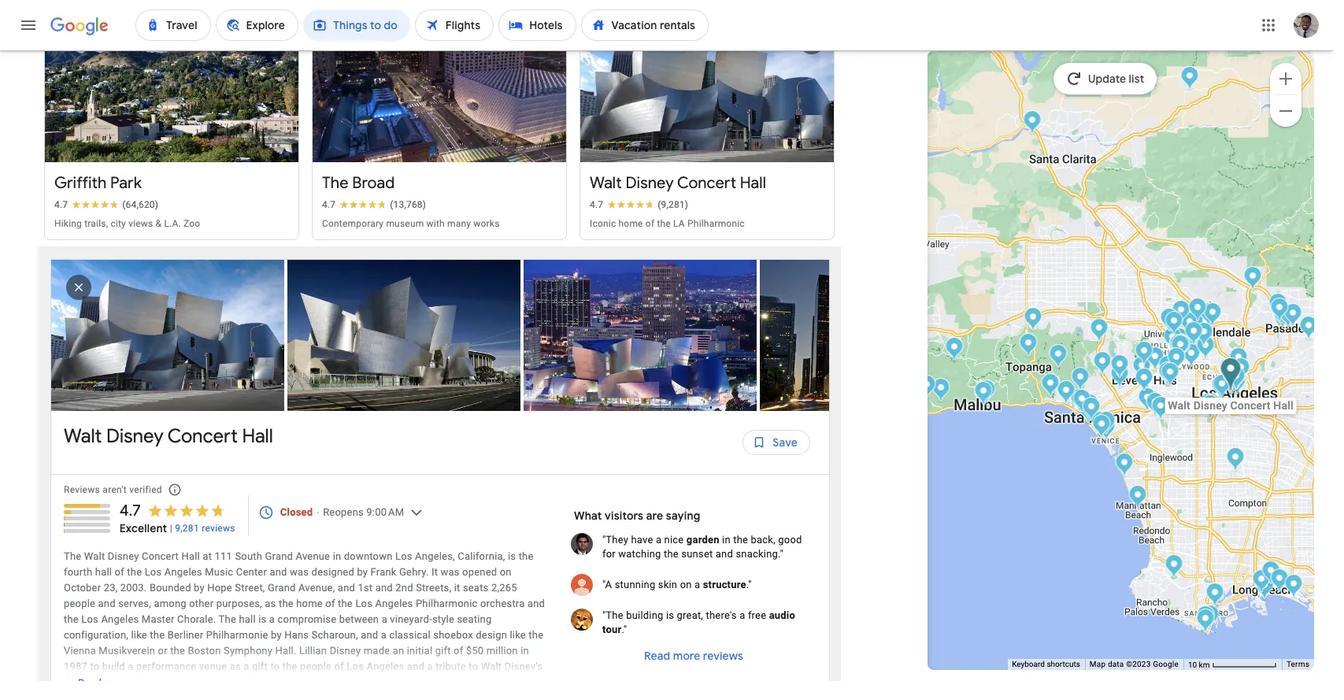 Task type: describe. For each thing, give the bounding box(es) containing it.
annenberg community beach house image
[[1070, 388, 1089, 414]]

for
[[603, 548, 616, 560]]

rosie's dog beach image
[[1285, 574, 1303, 600]]

1 horizontal spatial ."
[[747, 579, 752, 590]]

disney up 4.7 out of 5 stars from 9,281 reviews 'image'
[[626, 173, 674, 193]]

a left structure
[[695, 579, 701, 590]]

1 horizontal spatial gift
[[435, 645, 451, 657]]

a left free
[[740, 609, 746, 621]]

kenneth hahn state recreation area image
[[1152, 396, 1170, 422]]

works
[[474, 218, 500, 229]]

disney's
[[505, 661, 543, 672]]

designed
[[312, 566, 354, 578]]

malibu creek state park image
[[945, 337, 963, 363]]

data
[[1108, 660, 1124, 669]]

(13,768)
[[390, 199, 426, 210]]

0 vertical spatial grand
[[265, 550, 293, 562]]

111
[[215, 550, 232, 562]]

design
[[476, 629, 507, 641]]

hiking
[[54, 218, 82, 229]]

solstice canyon image
[[932, 378, 950, 404]]

the left the la
[[657, 218, 671, 229]]

10
[[1189, 661, 1197, 669]]

hollywood sign image
[[1181, 312, 1199, 338]]

opened
[[462, 566, 497, 578]]

between
[[339, 613, 379, 625]]

the up configuration,
[[64, 613, 79, 625]]

free
[[748, 609, 767, 621]]

the getty villa image
[[1041, 373, 1059, 399]]

angeles down made
[[367, 661, 404, 672]]

or
[[158, 645, 168, 657]]

greystone mansion & gardens: the doheny estate image
[[1135, 341, 1153, 367]]

aquarium of the pacific image
[[1252, 569, 1271, 595]]

save the broad to collection image
[[525, 23, 563, 61]]

2 was from the left
[[441, 566, 460, 578]]

los up configuration,
[[81, 613, 98, 625]]

trails,
[[84, 218, 108, 229]]

1 horizontal spatial hall
[[242, 424, 273, 448]]

scharoun,
[[312, 629, 358, 641]]

hammer museum image
[[1111, 364, 1129, 390]]

bounded
[[150, 582, 191, 594]]

los down 1st
[[356, 598, 373, 609]]

hollyhock house image
[[1197, 335, 1215, 361]]

read
[[644, 649, 671, 663]]

10 km button
[[1184, 659, 1282, 671]]

santa monica state beach image
[[1078, 396, 1096, 422]]

california african american museum image
[[1203, 393, 1221, 419]]

a left nice
[[656, 534, 662, 546]]

the left back,
[[734, 534, 748, 546]]

both
[[229, 676, 251, 681]]

the queen mary image
[[1256, 575, 1274, 601]]

october
[[64, 582, 101, 594]]

$50
[[466, 645, 484, 657]]

angels flight railway image
[[1222, 369, 1240, 395]]

manhattan beach pier image
[[1129, 485, 1147, 511]]

at
[[203, 550, 212, 562]]

universal studio tour image
[[1162, 308, 1180, 334]]

a right between
[[382, 613, 388, 625]]

contemporary museum with many works
[[322, 218, 500, 229]]

1 horizontal spatial the
[[219, 613, 236, 625]]

on inside "the walt disney concert hall at 111 south grand avenue in downtown los angeles, california, is the fourth hall of the los angeles music center and was designed by frank gehry. it was opened on october 23, 2003. bounded by hope street, grand avenue, and 1st and 2nd streets, it seats 2,265 people and serves, among other purposes, as the home of the los angeles philharmonic orchestra and the los angeles master chorale. the hall is a compromise between a vineyard-style seating configuration, like the berliner philharmonie by hans scharoun, and a classical shoebox design like the vienna musikverein or the boston symphony hall. lillian disney made an initial gift of $50 million in 1987 to build a performance venue as a gift to the people of los angeles and a tribute to walt disney's devotion to the arts and to the city. both gehry's architecture and the acoustics of the conce"
[[500, 566, 512, 578]]

9,281
[[175, 523, 199, 534]]

fast & furious – supercharged image
[[1165, 311, 1183, 337]]

save button
[[743, 423, 811, 461]]

"the building is great, there's a free
[[603, 609, 769, 621]]

angeles,
[[415, 550, 455, 562]]

vineyard-
[[390, 613, 432, 625]]

south coast botanic garden image
[[1165, 554, 1183, 580]]

el pueblo de los angeles historical monument image
[[1228, 366, 1246, 392]]

1 horizontal spatial walt disney concert hall
[[590, 173, 766, 193]]

the last bookstore image
[[1222, 371, 1240, 397]]

ovation hollywood image
[[1170, 334, 1188, 360]]

save griffith park to collection image
[[258, 23, 295, 61]]

2 horizontal spatial is
[[666, 609, 674, 621]]

los angeles zoo image
[[1200, 302, 1218, 328]]

walt disney concert hall element
[[64, 423, 273, 461]]

hollywood bowl image
[[1171, 327, 1189, 353]]

"the
[[603, 609, 624, 621]]

the up 2003.
[[127, 566, 142, 578]]

1 horizontal spatial as
[[265, 598, 276, 609]]

serves,
[[118, 598, 151, 609]]

purposes,
[[216, 598, 262, 609]]

iconic home of the la philharmonic
[[590, 218, 745, 229]]

disney down scharoun,
[[330, 645, 361, 657]]

km
[[1199, 661, 1210, 669]]

the fowler museum image
[[1111, 354, 1129, 380]]

and down 23,
[[98, 598, 116, 609]]

and down 'performance'
[[158, 676, 175, 681]]

battleship uss iowa museum image
[[1206, 583, 1224, 609]]

google
[[1153, 660, 1179, 669]]

shortcuts
[[1047, 660, 1081, 669]]

a up made
[[381, 629, 387, 641]]

to up gehry's
[[270, 661, 280, 672]]

symphony
[[224, 645, 273, 657]]

the down master
[[150, 629, 165, 641]]

tribute
[[436, 661, 466, 672]]

initial
[[407, 645, 433, 657]]

fourth
[[64, 566, 92, 578]]

jurassic world – the ride image
[[1160, 308, 1178, 334]]

update list button
[[1054, 63, 1157, 95]]

acoustics
[[388, 676, 433, 681]]

the broad image
[[1222, 367, 1240, 393]]

save walt disney concert hall to collection image
[[793, 23, 831, 61]]

"a stunning skin on a structure ."
[[603, 579, 752, 590]]

1 like from the left
[[131, 629, 147, 641]]

nice
[[665, 534, 684, 546]]

venice boardwalk image
[[1091, 411, 1109, 437]]

los angeles city hall image
[[1226, 367, 1244, 393]]

angeles down 2nd
[[375, 598, 413, 609]]

to down $50
[[469, 661, 478, 672]]

list
[[1129, 72, 1145, 86]]

grammy museum l.a. live image
[[1213, 374, 1231, 400]]

4.7 for the broad
[[322, 199, 336, 210]]

runyon canyon park image
[[1163, 327, 1182, 353]]

garden
[[687, 534, 720, 546]]

travel town gift shop image
[[1189, 297, 1207, 323]]

dolby theatre image
[[1170, 334, 1188, 360]]

2 horizontal spatial hall
[[740, 173, 766, 193]]

update list
[[1089, 72, 1145, 86]]

topanga state park image
[[1049, 344, 1067, 370]]

closed
[[280, 506, 313, 518]]

with
[[427, 218, 445, 229]]

broad
[[352, 173, 395, 193]]

keyboard shortcuts button
[[1012, 659, 1081, 670]]

4.7 out of 5 stars from 64,620 reviews image
[[54, 198, 158, 211]]

0 vertical spatial concert
[[677, 173, 737, 193]]

more
[[673, 649, 701, 663]]

adamson house museum image
[[974, 381, 993, 407]]

venice canals image
[[1097, 416, 1115, 442]]

mulholland drive image
[[1024, 307, 1042, 333]]

hall inside "the walt disney concert hall at 111 south grand avenue in downtown los angeles, california, is the fourth hall of the los angeles music center and was designed by frank gehry. it was opened on october 23, 2003. bounded by hope street, grand avenue, and 1st and 2nd streets, it seats 2,265 people and serves, among other purposes, as the home of the los angeles philharmonic orchestra and the los angeles master chorale. the hall is a compromise between a vineyard-style seating configuration, like the berliner philharmonie by hans scharoun, and a classical shoebox design like the vienna musikverein or the boston symphony hall. lillian disney made an initial gift of $50 million in 1987 to build a performance venue as a gift to the people of los angeles and a tribute to walt disney's devotion to the arts and to the city. both gehry's architecture and the acoustics of the conce"
[[182, 550, 200, 562]]

close detail image
[[60, 268, 98, 306]]

walt down the million on the left bottom of page
[[481, 661, 502, 672]]

closed ⋅ reopens 9:00 am
[[280, 506, 404, 518]]

japanese american national museum image
[[1228, 371, 1246, 397]]

gehry.
[[399, 566, 429, 578]]

views
[[129, 218, 153, 229]]

and up made
[[361, 629, 378, 641]]

the right or
[[170, 645, 185, 657]]

museum
[[386, 218, 424, 229]]

terms link
[[1287, 660, 1310, 669]]

museum of tolerance image
[[1135, 367, 1153, 393]]

1 vertical spatial grand
[[268, 582, 296, 594]]

building
[[626, 609, 664, 621]]

the gamble house image
[[1273, 300, 1291, 326]]

the down tribute
[[448, 676, 463, 681]]

1987
[[64, 661, 87, 672]]

the right california,
[[519, 550, 534, 562]]

style
[[432, 613, 455, 625]]

1 vertical spatial on
[[680, 579, 692, 590]]

the down build
[[119, 676, 134, 681]]

reopens
[[323, 506, 364, 518]]

and left 1st
[[338, 582, 355, 594]]

of down avenue,
[[326, 598, 335, 609]]

pink's hot dogs image
[[1167, 347, 1186, 373]]

in inside in the back, good for watching the sunset and snacking."
[[722, 534, 731, 546]]

1 was from the left
[[290, 566, 309, 578]]

map region
[[899, 16, 1334, 681]]

zoom out map image
[[1277, 101, 1296, 120]]

vasquez rocks natural area and nature center image
[[1181, 66, 1199, 92]]

in the back, good for watching the sunset and snacking."
[[603, 534, 802, 560]]

tongva park image
[[1082, 397, 1100, 423]]

avenue
[[296, 550, 330, 562]]

the hollywood roosevelt image
[[1169, 334, 1187, 360]]

4.7 for walt disney concert hall
[[590, 199, 604, 210]]

malibu lagoon state beach image
[[975, 382, 993, 408]]

palisades park image
[[1073, 389, 1091, 415]]

⋅
[[316, 506, 320, 518]]

museum of latin american art (molaa) image
[[1262, 560, 1280, 586]]

0 horizontal spatial people
[[64, 598, 95, 609]]

0 horizontal spatial as
[[230, 661, 241, 672]]

orchestra
[[480, 598, 525, 609]]

musso & frank grill image
[[1173, 334, 1191, 360]]

0 horizontal spatial ."
[[622, 624, 627, 635]]

among
[[154, 598, 187, 609]]

city
[[111, 218, 126, 229]]

main menu image
[[19, 16, 38, 35]]

saying
[[666, 509, 701, 523]]

the broad
[[322, 173, 395, 193]]

baldwin hills scenic overlook image
[[1146, 392, 1164, 418]]

rose bowl stadium image
[[1269, 293, 1287, 319]]

to down build
[[107, 676, 116, 681]]

angeles up the bounded
[[164, 566, 202, 578]]

2 like from the left
[[510, 629, 526, 641]]

the for the broad
[[322, 173, 349, 193]]

walt up fourth
[[84, 550, 105, 562]]

venue
[[199, 661, 227, 672]]

the down hall.
[[283, 661, 297, 672]]

©2023
[[1127, 660, 1151, 669]]

"a
[[603, 579, 612, 590]]

gloria molina grand park image
[[1223, 366, 1241, 392]]

and right center
[[270, 566, 287, 578]]

natural history museum of los angeles county image
[[1200, 393, 1218, 419]]

shoebox
[[433, 629, 473, 641]]



Task type: locate. For each thing, give the bounding box(es) containing it.
gift up gehry's
[[252, 661, 268, 672]]

2 vertical spatial in
[[521, 645, 529, 657]]

home down 4.7 out of 5 stars from 9,281 reviews 'image'
[[619, 218, 643, 229]]

4.7
[[54, 199, 68, 210], [322, 199, 336, 210], [590, 199, 604, 210], [119, 501, 141, 520]]

1 horizontal spatial hall
[[239, 613, 256, 625]]

elysian park image
[[1230, 347, 1248, 373]]

craft contemporary image
[[1161, 362, 1179, 388]]

walt up 4.7 out of 5 stars from 9,281 reviews 'image'
[[590, 173, 622, 193]]

as
[[265, 598, 276, 609], [230, 661, 241, 672]]

it
[[432, 566, 438, 578]]

people up architecture
[[300, 661, 332, 672]]

1 vertical spatial in
[[333, 550, 341, 562]]

the hollywood museum image
[[1171, 335, 1189, 361]]

concert up (9,281)
[[677, 173, 737, 193]]

1 vertical spatial walt disney concert hall
[[64, 424, 273, 448]]

contemporary
[[322, 218, 384, 229]]

1 horizontal spatial reviews
[[703, 649, 744, 663]]

frank
[[371, 566, 397, 578]]

made
[[364, 645, 390, 657]]

concert down "|"
[[142, 550, 179, 562]]

escondido falls image
[[918, 375, 936, 401]]

of up architecture
[[334, 661, 344, 672]]

and down garden
[[716, 548, 733, 560]]

2 vertical spatial hall
[[182, 550, 200, 562]]

0 vertical spatial in
[[722, 534, 731, 546]]

public art "urban light" image
[[1159, 361, 1177, 387]]

master
[[142, 613, 175, 625]]

tour
[[603, 624, 622, 635]]

reviews right the more
[[703, 649, 744, 663]]

million
[[487, 645, 518, 657]]

2 horizontal spatial by
[[357, 566, 368, 578]]

0 vertical spatial hall
[[740, 173, 766, 193]]

city.
[[208, 676, 227, 681]]

street,
[[235, 582, 265, 594]]

10 km
[[1189, 661, 1212, 669]]

hiking trails, city views & l.a. zoo
[[54, 218, 200, 229]]

the left city.
[[190, 676, 205, 681]]

hall
[[740, 173, 766, 193], [242, 424, 273, 448], [182, 550, 200, 562]]

madame tussauds hollywood image
[[1169, 334, 1187, 360]]

other
[[189, 598, 214, 609]]

of left $50
[[454, 645, 464, 657]]

a up the both
[[244, 661, 249, 672]]

the up fourth
[[64, 550, 81, 562]]

"they
[[603, 534, 629, 546]]

4.7 inside 4.7 out of 5 stars from 9,281 reviews 'image'
[[590, 199, 604, 210]]

1 vertical spatial people
[[300, 661, 332, 672]]

los angeles state historic park image
[[1232, 357, 1250, 383]]

center
[[236, 566, 267, 578]]

griffith
[[54, 173, 107, 193]]

petersen automotive museum image
[[1158, 362, 1176, 388]]

1 vertical spatial home
[[296, 598, 323, 609]]

1 vertical spatial hall
[[239, 613, 256, 625]]

are
[[646, 509, 663, 523]]

the up disney's
[[529, 629, 544, 641]]

will rogers state beach image
[[1057, 380, 1075, 406]]

was down avenue
[[290, 566, 309, 578]]

disney
[[626, 173, 674, 193], [106, 424, 164, 448], [108, 550, 139, 562], [330, 645, 361, 657]]

0 vertical spatial by
[[357, 566, 368, 578]]

1 vertical spatial as
[[230, 661, 241, 672]]

kidspace children's museum image
[[1271, 297, 1289, 323]]

back,
[[751, 534, 776, 546]]

the up compromise
[[279, 598, 294, 609]]

1 horizontal spatial by
[[271, 629, 282, 641]]

like up musikverein
[[131, 629, 147, 641]]

norton simon museum image
[[1274, 304, 1292, 330]]

4.7 for griffith park
[[54, 199, 68, 210]]

is down purposes,
[[259, 613, 267, 625]]

philharmonic
[[688, 218, 745, 229], [416, 598, 478, 609]]

long beach museum of art image
[[1271, 568, 1289, 594]]

and up acoustics
[[407, 661, 425, 672]]

skirball cultural center image
[[1090, 318, 1108, 344]]

4.7 inside 4.7 out of 5 stars from 64,620 reviews image
[[54, 199, 68, 210]]

watts towers arts center image
[[1226, 447, 1245, 473]]

4.7 out of 5 stars from 9,281 reviews. excellent. element
[[119, 501, 235, 536]]

0 horizontal spatial reviews
[[202, 523, 235, 534]]

1 horizontal spatial home
[[619, 218, 643, 229]]

as down street,
[[265, 598, 276, 609]]

is left great,
[[666, 609, 674, 621]]

skin
[[658, 579, 678, 590]]

snacking."
[[736, 548, 784, 560]]

disney up verified
[[106, 424, 164, 448]]

los up gehry.
[[395, 550, 413, 562]]

1 vertical spatial ."
[[622, 624, 627, 635]]

1 vertical spatial reviews
[[703, 649, 744, 663]]

4.7 up iconic
[[590, 199, 604, 210]]

academy museum of motion pictures image
[[1158, 360, 1176, 386]]

2 vertical spatial the
[[219, 613, 236, 625]]

vienna
[[64, 645, 96, 657]]

hollywood wax museum image
[[1171, 334, 1189, 360]]

of down 4.7 out of 5 stars from 9,281 reviews 'image'
[[646, 218, 655, 229]]

1 vertical spatial gift
[[252, 661, 268, 672]]

2 horizontal spatial the
[[322, 173, 349, 193]]

walt up reviews
[[64, 424, 102, 448]]

what
[[574, 509, 602, 523]]

chorale.
[[177, 613, 216, 625]]

zoo
[[184, 218, 200, 229]]

downtown santa monica image
[[1081, 393, 1099, 419]]

tcl chinese theatre image
[[1170, 334, 1188, 360]]

hall down purposes,
[[239, 613, 256, 625]]

the up between
[[338, 598, 353, 609]]

was
[[290, 566, 309, 578], [441, 566, 460, 578]]

list
[[51, 248, 996, 427]]

la brea tar pits and museum image
[[1160, 360, 1178, 386]]

audio
[[769, 609, 796, 621]]

it
[[454, 582, 460, 594]]

4.7 out of 5 stars from 9,281 reviews image
[[590, 198, 689, 211]]

people down october
[[64, 598, 95, 609]]

on up '2,265'
[[500, 566, 512, 578]]

1 vertical spatial philharmonic
[[416, 598, 478, 609]]

gehry's
[[254, 676, 288, 681]]

abbot kinney boulevard image
[[1097, 411, 1115, 437]]

to up devotion
[[90, 661, 100, 672]]

."
[[747, 579, 752, 590], [622, 624, 627, 635]]

0 vertical spatial ."
[[747, 579, 752, 590]]

1 horizontal spatial in
[[521, 645, 529, 657]]

grand central market image
[[1223, 370, 1241, 396]]

." down the "the at the bottom of page
[[622, 624, 627, 635]]

pacific park on the santa monica pier image
[[1079, 399, 1097, 425]]

of up 23,
[[115, 566, 124, 578]]

the up philharmonie at the left bottom
[[219, 613, 236, 625]]

walt disney concert hall up (9,281)
[[590, 173, 766, 193]]

disney up 2003.
[[108, 550, 139, 562]]

griffith park image
[[1197, 310, 1215, 336]]

." up free
[[747, 579, 752, 590]]

0 horizontal spatial is
[[259, 613, 267, 625]]

la
[[674, 218, 685, 229]]

walt disney concert hall image
[[1220, 357, 1241, 393]]

2 vertical spatial by
[[271, 629, 282, 641]]

cabrillo marine aquarium image
[[1201, 605, 1219, 631]]

bronson caves image
[[1185, 321, 1203, 347]]

and down frank
[[376, 582, 393, 594]]

los angeles county museum of art image
[[1159, 360, 1177, 386]]

4.7 inside 4.7 out of 5 stars from 9,281 reviews. excellent. element
[[119, 501, 141, 520]]

1 horizontal spatial people
[[300, 661, 332, 672]]

exposition park image
[[1201, 394, 1219, 420]]

a left compromise
[[269, 613, 275, 625]]

in right garden
[[722, 534, 731, 546]]

walt disney concert hall up reviews aren't verified "image"
[[64, 424, 273, 448]]

crypto.com arena image
[[1211, 375, 1230, 401]]

have
[[631, 534, 653, 546]]

performance
[[136, 661, 197, 672]]

home up compromise
[[296, 598, 323, 609]]

heal the bay aquarium image
[[1081, 397, 1099, 423]]

0 horizontal spatial philharmonic
[[416, 598, 478, 609]]

list item
[[312, 0, 567, 6], [51, 248, 288, 423], [288, 260, 524, 411], [524, 260, 760, 411], [760, 260, 996, 411]]

downtown
[[344, 550, 393, 562]]

4.7 up contemporary
[[322, 199, 336, 210]]

walt
[[590, 173, 622, 193], [64, 424, 102, 448], [84, 550, 105, 562], [481, 661, 502, 672]]

the down nice
[[664, 548, 679, 560]]

great,
[[677, 609, 704, 621]]

9:00 am
[[367, 506, 404, 518]]

usc pacific asia museum image
[[1284, 303, 1302, 329]]

1 vertical spatial by
[[194, 582, 205, 594]]

reviews aren't verified image
[[156, 471, 194, 509]]

universal citywalk hollywood image
[[1162, 311, 1180, 337]]

grand right street,
[[268, 582, 296, 594]]

hollywood walk of fame image
[[1178, 334, 1196, 360]]

of down tribute
[[436, 676, 445, 681]]

olvera street image
[[1229, 364, 1247, 390]]

a
[[656, 534, 662, 546], [695, 579, 701, 590], [740, 609, 746, 621], [269, 613, 275, 625], [382, 613, 388, 625], [381, 629, 387, 641], [128, 661, 134, 672], [244, 661, 249, 672], [427, 661, 433, 672]]

0 horizontal spatial gift
[[252, 661, 268, 672]]

in up designed
[[333, 550, 341, 562]]

save
[[773, 435, 798, 449]]

warner bros. studio tour hollywood image
[[1172, 300, 1190, 326]]

concert inside "the walt disney concert hall at 111 south grand avenue in downtown los angeles, california, is the fourth hall of the los angeles music center and was designed by frank gehry. it was opened on october 23, 2003. bounded by hope street, grand avenue, and 1st and 2nd streets, it seats 2,265 people and serves, among other purposes, as the home of the los angeles philharmonic orchestra and the los angeles master chorale. the hall is a compromise between a vineyard-style seating configuration, like the berliner philharmonie by hans scharoun, and a classical shoebox design like the vienna musikverein or the boston symphony hall. lillian disney made an initial gift of $50 million in 1987 to build a performance venue as a gift to the people of los angeles and a tribute to walt disney's devotion to the arts and to the city. both gehry's architecture and the acoustics of the conce"
[[142, 550, 179, 562]]

dodger stadium image
[[1227, 353, 1245, 379]]

by up the other
[[194, 582, 205, 594]]

aren't
[[103, 484, 127, 495]]

concert
[[677, 173, 737, 193], [168, 424, 238, 448], [142, 550, 179, 562]]

4.7 out of 5 stars from 13,768 reviews image
[[322, 198, 426, 211]]

0 horizontal spatial home
[[296, 598, 323, 609]]

seating
[[457, 613, 492, 625]]

23,
[[104, 582, 118, 594]]

good
[[778, 534, 802, 546]]

lillian
[[299, 645, 327, 657]]

1 horizontal spatial was
[[441, 566, 460, 578]]

the greek theatre image
[[1195, 322, 1213, 348]]

a down initial
[[427, 661, 433, 672]]

(9,281)
[[658, 199, 689, 210]]

is right california,
[[508, 550, 516, 562]]

the original farmers market image
[[1159, 355, 1177, 381]]

santa monica pier image
[[1079, 399, 1097, 425]]

south
[[235, 550, 262, 562]]

the
[[322, 173, 349, 193], [64, 550, 81, 562], [219, 613, 236, 625]]

configuration,
[[64, 629, 128, 641]]

griffith observatory image
[[1193, 323, 1211, 349]]

venice beach skatepark image
[[1093, 414, 1111, 440]]

sunset boulevard image
[[1146, 346, 1164, 372]]

hall.
[[275, 645, 297, 657]]

0 horizontal spatial in
[[333, 550, 341, 562]]

build
[[102, 661, 125, 672]]

0 horizontal spatial was
[[290, 566, 309, 578]]

autry museum of the american west image
[[1204, 302, 1222, 328]]

park
[[110, 173, 142, 193]]

keyboard shortcuts
[[1012, 660, 1081, 669]]

hollywood boulevard image
[[1171, 333, 1189, 359]]

0 horizontal spatial hall
[[182, 550, 200, 562]]

&
[[156, 218, 162, 229]]

is
[[508, 550, 516, 562], [666, 609, 674, 621], [259, 613, 267, 625]]

0 horizontal spatial walt disney concert hall
[[64, 424, 273, 448]]

reviews
[[64, 484, 100, 495]]

many
[[447, 218, 471, 229]]

and down made
[[350, 676, 367, 681]]

point fermin lighthouse image
[[1197, 609, 1215, 635]]

1st
[[358, 582, 373, 594]]

the left broad
[[322, 173, 349, 193]]

0 horizontal spatial by
[[194, 582, 205, 594]]

0 vertical spatial philharmonic
[[688, 218, 745, 229]]

4.7 inside 4.7 out of 5 stars from 13,768 reviews image
[[322, 199, 336, 210]]

visitors
[[605, 509, 644, 523]]

in
[[722, 534, 731, 546], [333, 550, 341, 562], [521, 645, 529, 657]]

concert up reviews aren't verified "image"
[[168, 424, 238, 448]]

by
[[357, 566, 368, 578], [194, 582, 205, 594], [271, 629, 282, 641]]

0 horizontal spatial on
[[500, 566, 512, 578]]

update
[[1089, 72, 1126, 86]]

4.7 up excellent
[[119, 501, 141, 520]]

as up the both
[[230, 661, 241, 672]]

1 horizontal spatial on
[[680, 579, 692, 590]]

0 horizontal spatial the
[[64, 550, 81, 562]]

to down 'performance'
[[178, 676, 187, 681]]

arts
[[137, 676, 155, 681]]

reviews up 111
[[202, 523, 235, 534]]

hollywood forever cemetery image
[[1182, 343, 1200, 369]]

santa monica mountains national recreation area image
[[1019, 333, 1037, 359]]

0 vertical spatial reviews
[[202, 523, 235, 534]]

angeles down the serves,
[[101, 613, 139, 625]]

by up 1st
[[357, 566, 368, 578]]

bradbury building image
[[1223, 370, 1241, 396]]

1 horizontal spatial like
[[510, 629, 526, 641]]

0 vertical spatial gift
[[435, 645, 451, 657]]

philharmonic inside "the walt disney concert hall at 111 south grand avenue in downtown los angeles, california, is the fourth hall of the los angeles music center and was designed by frank gehry. it was opened on october 23, 2003. bounded by hope street, grand avenue, and 1st and 2nd streets, it seats 2,265 people and serves, among other purposes, as the home of the los angeles philharmonic orchestra and the los angeles master chorale. the hall is a compromise between a vineyard-style seating configuration, like the berliner philharmonie by hans scharoun, and a classical shoebox design like the vienna musikverein or the boston symphony hall. lillian disney made an initial gift of $50 million in 1987 to build a performance venue as a gift to the people of los angeles and a tribute to walt disney's devotion to the arts and to the city. both gehry's architecture and the acoustics of the conce"
[[416, 598, 478, 609]]

audio tour
[[603, 609, 796, 635]]

by up hall.
[[271, 629, 282, 641]]

the grove image
[[1160, 355, 1178, 381]]

dockweiler beach image
[[1115, 453, 1134, 479]]

reviews inside excellent | 9,281 reviews
[[202, 523, 235, 534]]

2003.
[[120, 582, 147, 594]]

1 horizontal spatial philharmonic
[[688, 218, 745, 229]]

descanso gardens image
[[1244, 266, 1262, 292]]

(64,620)
[[122, 199, 158, 210]]

philharmonic right the la
[[688, 218, 745, 229]]

1 vertical spatial the
[[64, 550, 81, 562]]

boston
[[188, 645, 221, 657]]

structure
[[703, 579, 747, 590]]

0 horizontal spatial like
[[131, 629, 147, 641]]

and right orchestra
[[528, 598, 545, 609]]

the museum of jurassic technology image
[[1138, 387, 1156, 413]]

sunset
[[682, 548, 713, 560]]

devotion
[[64, 676, 104, 681]]

2 horizontal spatial in
[[722, 534, 731, 546]]

the for the walt disney concert hall at 111 south grand avenue in downtown los angeles, california, is the fourth hall of the los angeles music center and was designed by frank gehry. it was opened on october 23, 2003. bounded by hope street, grand avenue, and 1st and 2nd streets, it seats 2,265 people and serves, among other purposes, as the home of the los angeles philharmonic orchestra and the los angeles master chorale. the hall is a compromise between a vineyard-style seating configuration, like the berliner philharmonie by hans scharoun, and a classical shoebox design like the vienna musikverein or the boston symphony hall. lillian disney made an initial gift of $50 million in 1987 to build a performance venue as a gift to the people of los angeles and a tribute to walt disney's devotion to the arts and to the city. both gehry's architecture and the acoustics of the conce
[[64, 550, 81, 562]]

4.7 up hiking
[[54, 199, 68, 210]]

grand right south
[[265, 550, 293, 562]]

2 vertical spatial concert
[[142, 550, 179, 562]]

on right 'skin'
[[680, 579, 692, 590]]

malibu pier image
[[978, 379, 996, 405]]

1 horizontal spatial is
[[508, 550, 516, 562]]

0 horizontal spatial hall
[[95, 566, 112, 578]]

los down made
[[347, 661, 364, 672]]

like up the million on the left bottom of page
[[510, 629, 526, 641]]

0 vertical spatial people
[[64, 598, 95, 609]]

0 vertical spatial hall
[[95, 566, 112, 578]]

map
[[1090, 660, 1106, 669]]

old pasadena image
[[1279, 304, 1297, 330]]

0 vertical spatial as
[[265, 598, 276, 609]]

the getty image
[[1093, 351, 1111, 377]]

0 vertical spatial the
[[322, 173, 349, 193]]

an
[[393, 645, 404, 657]]

universal studios hollywood image
[[1163, 309, 1181, 335]]

like
[[131, 629, 147, 641], [510, 629, 526, 641]]

a down musikverein
[[128, 661, 134, 672]]

the down made
[[370, 676, 385, 681]]

0 vertical spatial home
[[619, 218, 643, 229]]

and inside in the back, good for watching the sunset and snacking."
[[716, 548, 733, 560]]

1 vertical spatial concert
[[168, 424, 238, 448]]

hans
[[284, 629, 309, 641]]

0 vertical spatial walt disney concert hall
[[590, 173, 766, 193]]

la plaza de cultura y artes image
[[1227, 366, 1245, 392]]

zoom in map image
[[1277, 69, 1296, 88]]

los up the bounded
[[145, 566, 162, 578]]

watching
[[619, 548, 661, 560]]

0 vertical spatial on
[[500, 566, 512, 578]]

home inside "the walt disney concert hall at 111 south grand avenue in downtown los angeles, california, is the fourth hall of the los angeles music center and was designed by frank gehry. it was opened on october 23, 2003. bounded by hope street, grand avenue, and 1st and 2nd streets, it seats 2,265 people and serves, among other purposes, as the home of the los angeles philharmonic orchestra and the los angeles master chorale. the hall is a compromise between a vineyard-style seating configuration, like the berliner philharmonie by hans scharoun, and a classical shoebox design like the vienna musikverein or the boston symphony hall. lillian disney made an initial gift of $50 million in 1987 to build a performance venue as a gift to the people of los angeles and a tribute to walt disney's devotion to the arts and to the city. both gehry's architecture and the acoustics of the conce"
[[296, 598, 323, 609]]

1 vertical spatial hall
[[242, 424, 273, 448]]

six flags magic mountain image
[[1023, 110, 1041, 136]]

rodeo drive image
[[1133, 356, 1151, 382]]

philharmonic up style
[[416, 598, 478, 609]]



Task type: vqa. For each thing, say whether or not it's contained in the screenshot.
left was
yes



